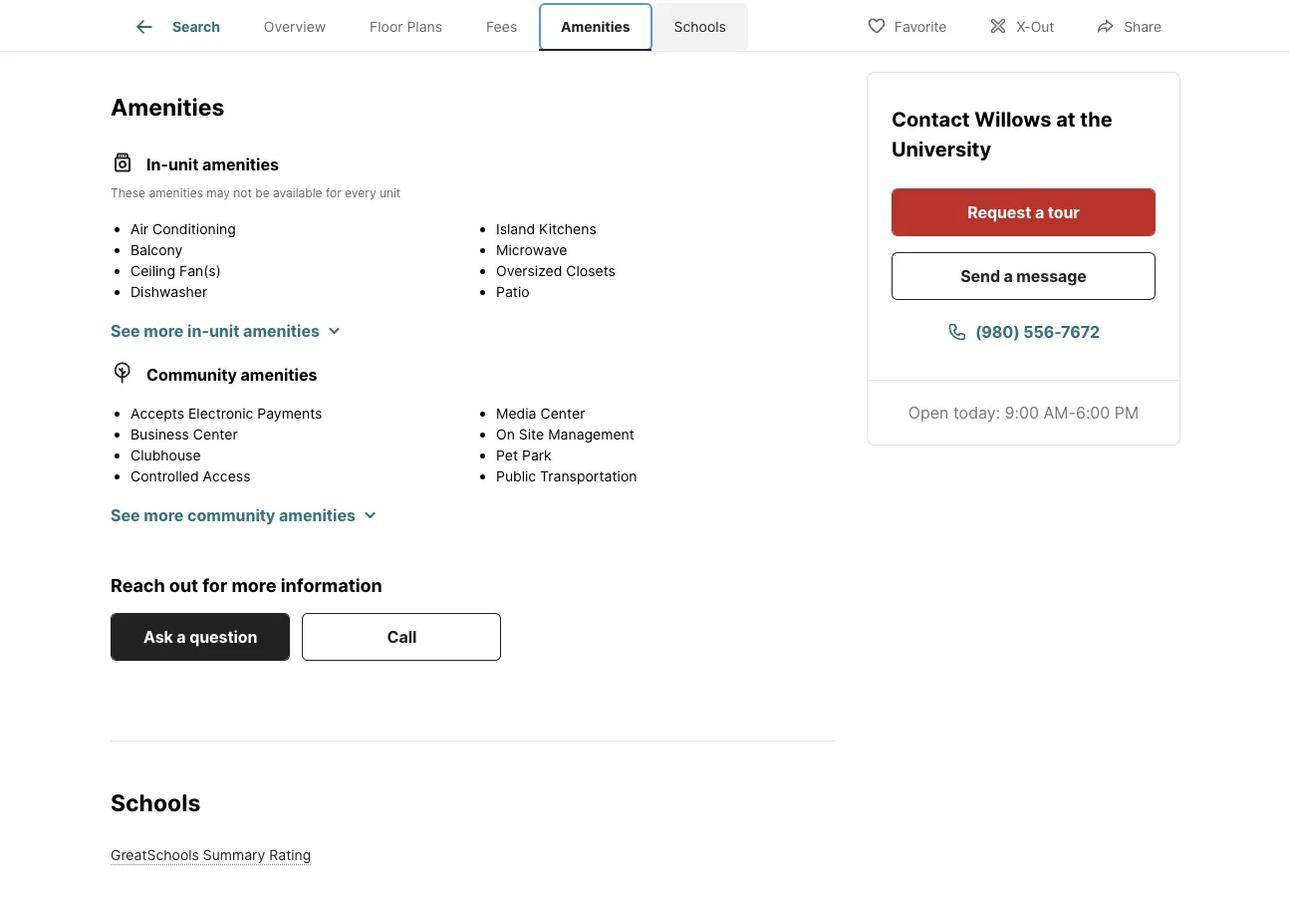 Task type: locate. For each thing, give the bounding box(es) containing it.
0 horizontal spatial unit
[[168, 154, 199, 174]]

1 vertical spatial center
[[193, 425, 238, 442]]

unit right every
[[380, 185, 401, 200]]

1 horizontal spatial unit
[[209, 320, 240, 340]]

media
[[496, 404, 537, 421]]

more left in-
[[144, 320, 184, 340]]

search link
[[132, 15, 220, 39]]

kitchens
[[539, 220, 597, 237]]

call link
[[302, 613, 502, 661]]

0 horizontal spatial center
[[193, 425, 238, 442]]

amenities
[[561, 18, 631, 35], [111, 93, 225, 121]]

1 vertical spatial for
[[203, 575, 228, 596]]

unit inside see more in-unit amenities dropdown button
[[209, 320, 240, 340]]

amenities tab
[[539, 3, 653, 51]]

0 vertical spatial see
[[111, 320, 140, 340]]

0 vertical spatial for
[[326, 185, 342, 200]]

amenities inside amenities tab
[[561, 18, 631, 35]]

greatschools
[[111, 846, 199, 863]]

payments
[[257, 404, 322, 421]]

out
[[169, 575, 198, 596]]

disposal
[[191, 304, 247, 320]]

overview
[[264, 18, 326, 35]]

pet
[[496, 446, 518, 463]]

6:00
[[1076, 403, 1111, 423]]

center down electronic
[[193, 425, 238, 442]]

clubhouse
[[131, 446, 201, 463]]

center inside accepts electronic payments business center clubhouse controlled access emergency maintenance
[[193, 425, 238, 442]]

community
[[188, 505, 275, 525]]

conditioning
[[153, 220, 236, 237]]

ask a question button
[[111, 613, 290, 661]]

more for in-
[[144, 320, 184, 340]]

accepts electronic payments business center clubhouse controlled access emergency maintenance
[[131, 404, 322, 505]]

2 vertical spatial a
[[177, 627, 186, 647]]

recreation
[[496, 488, 567, 505]]

these amenities may not be available for every unit
[[111, 185, 401, 200]]

schools
[[674, 18, 727, 35], [111, 789, 201, 817]]

see inside see more community amenities dropdown button
[[111, 505, 140, 525]]

1 horizontal spatial for
[[326, 185, 342, 200]]

more up question
[[232, 575, 277, 596]]

0 horizontal spatial amenities
[[111, 93, 225, 121]]

floor plans tab
[[348, 3, 465, 51]]

schools tab
[[653, 3, 748, 51]]

willows at the university
[[892, 108, 1113, 161]]

may
[[207, 185, 230, 200]]

amenities up the "information"
[[279, 505, 356, 525]]

a right send
[[1004, 266, 1013, 286]]

1 vertical spatial see
[[111, 505, 140, 525]]

for left every
[[326, 185, 342, 200]]

a right ask at left bottom
[[177, 627, 186, 647]]

unit up "community amenities"
[[209, 320, 240, 340]]

share
[[1125, 17, 1162, 34]]

every
[[345, 185, 376, 200]]

a left tour on the top right of page
[[1036, 202, 1045, 222]]

on
[[496, 425, 515, 442]]

fees
[[486, 18, 518, 35]]

see
[[111, 320, 140, 340], [111, 505, 140, 525]]

information
[[281, 575, 383, 596]]

amenities
[[202, 154, 279, 174], [149, 185, 203, 200], [243, 320, 320, 340], [241, 364, 317, 384], [279, 505, 356, 525]]

x-
[[1017, 17, 1031, 34]]

see inside see more in-unit amenities dropdown button
[[111, 320, 140, 340]]

0 vertical spatial more
[[144, 320, 184, 340]]

controlled
[[131, 467, 199, 484]]

patio
[[496, 283, 530, 300]]

amenities up "community amenities"
[[243, 320, 320, 340]]

(980) 556-7672 button
[[892, 308, 1156, 356]]

2 vertical spatial more
[[232, 575, 277, 596]]

favorite
[[895, 17, 947, 34]]

1 vertical spatial a
[[1004, 266, 1013, 286]]

amenities inside see more community amenities dropdown button
[[279, 505, 356, 525]]

see more community amenities button
[[111, 503, 376, 527]]

see down dishwasher
[[111, 320, 140, 340]]

air conditioning balcony ceiling fan(s) dishwasher garbage disposal
[[131, 220, 247, 320]]

tab list
[[111, 0, 764, 51]]

center inside the media center on site management pet park public transportation recreation room
[[541, 404, 585, 421]]

share button
[[1080, 4, 1179, 45]]

see for see more community amenities
[[111, 505, 140, 525]]

0 vertical spatial center
[[541, 404, 585, 421]]

today:
[[954, 403, 1001, 423]]

1 vertical spatial more
[[144, 505, 184, 525]]

0 horizontal spatial schools
[[111, 789, 201, 817]]

2 vertical spatial unit
[[209, 320, 240, 340]]

garbage
[[131, 304, 187, 320]]

management
[[548, 425, 635, 442]]

amenities right fees tab
[[561, 18, 631, 35]]

2 see from the top
[[111, 505, 140, 525]]

1 horizontal spatial schools
[[674, 18, 727, 35]]

room
[[571, 488, 609, 505]]

am-
[[1044, 403, 1076, 423]]

unit up conditioning
[[168, 154, 199, 174]]

see more in-unit amenities button
[[111, 318, 340, 342]]

(980) 556-7672
[[976, 322, 1101, 342]]

0 horizontal spatial for
[[203, 575, 228, 596]]

message
[[1017, 266, 1087, 286]]

center up management
[[541, 404, 585, 421]]

2 horizontal spatial a
[[1036, 202, 1045, 222]]

for
[[326, 185, 342, 200], [203, 575, 228, 596]]

reach out for more information
[[111, 575, 383, 596]]

1 horizontal spatial center
[[541, 404, 585, 421]]

more down controlled
[[144, 505, 184, 525]]

fan(s)
[[179, 262, 221, 279]]

a
[[1036, 202, 1045, 222], [1004, 266, 1013, 286], [177, 627, 186, 647]]

island
[[496, 220, 535, 237]]

accepts
[[131, 404, 184, 421]]

0 vertical spatial amenities
[[561, 18, 631, 35]]

these
[[111, 185, 146, 200]]

amenities up the in- on the top of the page
[[111, 93, 225, 121]]

see for see more in-unit amenities
[[111, 320, 140, 340]]

0 horizontal spatial a
[[177, 627, 186, 647]]

amenities up "payments"
[[241, 364, 317, 384]]

media center on site management pet park public transportation recreation room
[[496, 404, 637, 505]]

island kitchens microwave oversized closets patio
[[496, 220, 616, 300]]

rating
[[269, 846, 311, 863]]

unit
[[168, 154, 199, 174], [380, 185, 401, 200], [209, 320, 240, 340]]

ask
[[144, 627, 173, 647]]

in-unit amenities
[[147, 154, 279, 174]]

0 vertical spatial a
[[1036, 202, 1045, 222]]

1 horizontal spatial amenities
[[561, 18, 631, 35]]

transportation
[[540, 467, 637, 484]]

greatschools summary rating link
[[111, 846, 311, 863]]

amenities down the in- on the top of the page
[[149, 185, 203, 200]]

1 see from the top
[[111, 320, 140, 340]]

0 vertical spatial schools
[[674, 18, 727, 35]]

for right out
[[203, 575, 228, 596]]

see down controlled
[[111, 505, 140, 525]]

fees tab
[[465, 3, 539, 51]]

1 vertical spatial unit
[[380, 185, 401, 200]]

maintenance
[[208, 488, 293, 505]]

7672
[[1062, 322, 1101, 342]]

send
[[961, 266, 1001, 286]]

1 horizontal spatial a
[[1004, 266, 1013, 286]]



Task type: describe. For each thing, give the bounding box(es) containing it.
send a message
[[961, 266, 1087, 286]]

x-out
[[1017, 17, 1055, 34]]

closets
[[566, 262, 616, 279]]

request
[[968, 202, 1032, 222]]

1 vertical spatial schools
[[111, 789, 201, 817]]

1 vertical spatial amenities
[[111, 93, 225, 121]]

site
[[519, 425, 544, 442]]

question
[[190, 627, 257, 647]]

dishwasher
[[131, 283, 208, 300]]

in-
[[147, 154, 168, 174]]

tour
[[1048, 202, 1080, 222]]

search
[[172, 18, 220, 35]]

university
[[892, 138, 992, 161]]

community amenities
[[147, 364, 317, 384]]

call button
[[302, 613, 502, 661]]

request a tour button
[[892, 188, 1156, 236]]

tab list containing search
[[111, 0, 764, 51]]

plans
[[407, 18, 443, 35]]

electronic
[[188, 404, 254, 421]]

ceiling
[[131, 262, 175, 279]]

(980)
[[976, 322, 1020, 342]]

(980) 556-7672 link
[[892, 308, 1156, 356]]

air
[[131, 220, 149, 237]]

the
[[1081, 108, 1113, 132]]

out
[[1031, 17, 1055, 34]]

556-
[[1024, 322, 1062, 342]]

oversized
[[496, 262, 563, 279]]

microwave
[[496, 241, 567, 258]]

call
[[387, 627, 417, 647]]

reach
[[111, 575, 165, 596]]

willows
[[975, 108, 1052, 132]]

a for request
[[1036, 202, 1045, 222]]

more for community
[[144, 505, 184, 525]]

overview tab
[[242, 3, 348, 51]]

see more community amenities
[[111, 505, 356, 525]]

access
[[203, 467, 251, 484]]

park
[[522, 446, 552, 463]]

public
[[496, 467, 536, 484]]

open today: 9:00 am-6:00 pm
[[909, 403, 1140, 423]]

send a message button
[[892, 252, 1156, 300]]

a for ask
[[177, 627, 186, 647]]

see more in-unit amenities
[[111, 320, 320, 340]]

available
[[273, 185, 323, 200]]

at
[[1057, 108, 1076, 132]]

0 vertical spatial unit
[[168, 154, 199, 174]]

greatschools summary rating
[[111, 846, 311, 863]]

pm
[[1115, 403, 1140, 423]]

balcony
[[131, 241, 183, 258]]

favorite button
[[850, 4, 964, 45]]

not
[[234, 185, 252, 200]]

summary
[[203, 846, 266, 863]]

ask a question
[[144, 627, 257, 647]]

x-out button
[[972, 4, 1072, 45]]

community
[[147, 364, 237, 384]]

schools inside schools 'tab'
[[674, 18, 727, 35]]

amenities inside see more in-unit amenities dropdown button
[[243, 320, 320, 340]]

emergency
[[131, 488, 204, 505]]

in-
[[188, 320, 209, 340]]

be
[[255, 185, 270, 200]]

a for send
[[1004, 266, 1013, 286]]

amenities up the not
[[202, 154, 279, 174]]

floor plans
[[370, 18, 443, 35]]

contact
[[892, 108, 975, 132]]

request a tour
[[968, 202, 1080, 222]]

2 horizontal spatial unit
[[380, 185, 401, 200]]

floor
[[370, 18, 403, 35]]

open
[[909, 403, 949, 423]]



Task type: vqa. For each thing, say whether or not it's contained in the screenshot.
1,395 at left
no



